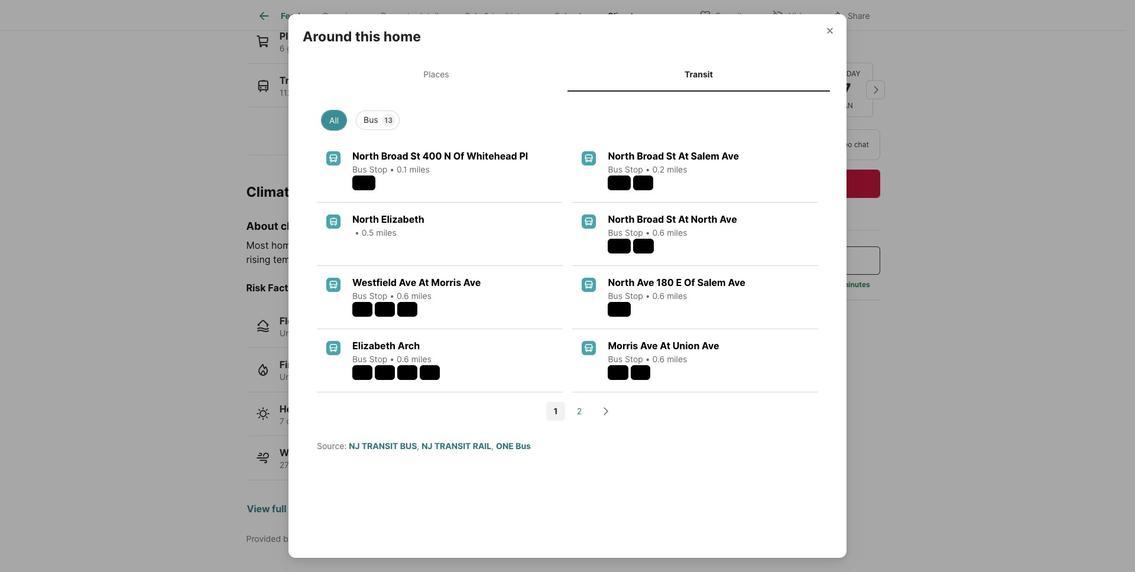 Task type: locate. For each thing, give the bounding box(es) containing it.
0 vertical spatial of
[[374, 239, 383, 251]]

option
[[695, 130, 781, 160]]

2 58 from the top
[[402, 368, 413, 378]]

places inside tab
[[424, 69, 449, 79]]

0 vertical spatial 7
[[841, 79, 851, 100]]

0 vertical spatial bus image
[[326, 151, 341, 165]]

7
[[841, 79, 851, 100], [280, 416, 284, 426]]

minimal
[[346, 315, 382, 327], [338, 359, 374, 371]]

1 vertical spatial of
[[329, 460, 337, 470]]

schools tab
[[544, 2, 597, 30]]

places up 62,
[[424, 69, 449, 79]]

risk
[[355, 239, 371, 251]]

unlikely inside fire factor - minimal unlikely to be in a wildfire in next 30 years
[[280, 372, 310, 382]]

1 horizontal spatial of
[[684, 277, 695, 288]]

•
[[390, 164, 395, 174], [646, 164, 650, 174], [355, 228, 359, 238], [646, 228, 650, 238], [390, 291, 395, 301], [646, 291, 650, 301], [390, 354, 395, 364], [646, 354, 650, 364]]

0 vertical spatial tab list
[[246, 0, 659, 30]]

this left 'year,'
[[393, 416, 407, 426]]

factor inside the 'flood factor - minimal unlikely to flood in next 30 years'
[[307, 315, 337, 327]]

1 horizontal spatial 7
[[841, 79, 851, 100]]

levels.
[[374, 253, 402, 265]]

next
[[354, 328, 371, 338], [391, 372, 408, 382], [401, 460, 418, 470]]

days down heat
[[287, 416, 305, 426]]

1 vertical spatial 6
[[782, 79, 793, 100]]

transit up winds
[[362, 441, 398, 451]]

north
[[352, 150, 379, 162], [608, 150, 635, 162], [352, 213, 379, 225], [608, 213, 635, 225], [691, 213, 718, 225], [608, 277, 635, 288]]

• inside 'westfield ave at morris ave bus stop • 0.6 miles'
[[390, 291, 395, 301]]

1 vertical spatial this
[[393, 416, 407, 426]]

1 horizontal spatial risk
[[289, 503, 308, 515]]

1 transit from the left
[[362, 441, 398, 451]]

miles down e
[[667, 291, 687, 301]]

- for flood
[[339, 315, 344, 327]]

2 112 from the left
[[613, 178, 626, 188]]

0 horizontal spatial risk
[[246, 282, 266, 294]]

to right due
[[668, 239, 677, 251]]

climate inside tab
[[608, 11, 639, 21]]

feed
[[281, 11, 301, 21]]

a inside fire factor - minimal unlikely to be in a wildfire in next 30 years
[[344, 372, 349, 382]]

be left wildfire
[[323, 372, 333, 382]]

broad for north broad st at salem ave
[[637, 150, 664, 162]]

unlikely down fire on the left
[[280, 372, 310, 382]]

bus image down temperatures
[[326, 278, 341, 292]]

all
[[329, 115, 339, 125]]

1 vertical spatial 59
[[638, 241, 649, 251]]

58,
[[386, 87, 399, 97]]

0 horizontal spatial 112
[[357, 178, 371, 188]]

1 horizontal spatial days
[[442, 416, 460, 426]]

miles down arch
[[411, 354, 432, 364]]

be right may
[[506, 239, 517, 251]]

bus image down 'all'
[[326, 151, 341, 165]]

bus image
[[326, 151, 341, 165], [326, 278, 341, 292], [326, 341, 341, 355]]

year,
[[409, 416, 428, 426]]

57,
[[373, 87, 384, 97]]

provided by first street foundation
[[246, 534, 385, 544]]

1 vertical spatial next
[[391, 372, 408, 382]]

1 vertical spatial places
[[424, 69, 449, 79]]

and left may
[[465, 239, 482, 251]]

st inside north broad st 400 n of whitehead pl bus stop • 0.1 miles 112
[[411, 150, 421, 162]]

26 for westfield ave at morris ave
[[357, 304, 368, 314]]

1 horizontal spatial 6
[[782, 79, 793, 100]]

north inside north broad st at salem ave bus stop • 0.2 miles
[[608, 150, 635, 162]]

0 horizontal spatial this
[[355, 29, 381, 45]]

to inside fire factor - minimal unlikely to be in a wildfire in next 30 years
[[312, 372, 320, 382]]

major
[[345, 447, 371, 459]]

this left 0 at the left top of the page
[[355, 29, 381, 45]]

- inside wind factor - major 27% chance of strong winds in next 30 years
[[338, 447, 342, 459]]

0 horizontal spatial morris
[[431, 277, 461, 288]]

transit left rail
[[434, 441, 471, 451]]

minimal for fire factor - minimal
[[338, 359, 374, 371]]

58 down elizabeth arch bus stop • 0.6 miles
[[402, 368, 413, 378]]

transit left 5
[[685, 69, 713, 79]]

6 left groceries,
[[280, 43, 285, 53]]

2 vertical spatial 59
[[425, 368, 436, 378]]

may
[[484, 239, 503, 251]]

- for wind
[[338, 447, 342, 459]]

of right n
[[453, 150, 465, 162]]

0 horizontal spatial days
[[287, 416, 305, 426]]

tab list inside around this home dialog
[[303, 57, 833, 91]]

None button
[[819, 63, 873, 117]]

factor inside wind factor - major 27% chance of strong winds in next 30 years
[[306, 447, 336, 459]]

30 down arch
[[410, 372, 421, 382]]

- down flood
[[331, 359, 336, 371]]

miles inside "north broad st at north ave bus stop • 0.6 miles"
[[667, 228, 687, 238]]

- inside fire factor - minimal unlikely to be in a wildfire in next 30 years
[[331, 359, 336, 371]]

1 vertical spatial of
[[684, 277, 695, 288]]

stop inside north ave 180 e of salem ave bus stop • 0.6 miles 113
[[625, 291, 643, 301]]

property
[[381, 11, 415, 21]]

1 horizontal spatial ,
[[492, 441, 494, 451]]

climate
[[608, 11, 639, 21], [246, 184, 298, 201]]

400
[[423, 150, 442, 162]]

0 vertical spatial minimal
[[346, 315, 382, 327]]

years up arch
[[386, 328, 408, 338]]

112 up north elizabeth • 0.5 miles
[[357, 178, 371, 188]]

miles up arch
[[411, 291, 432, 301]]

0 horizontal spatial transit
[[362, 441, 398, 451]]

next right flood
[[354, 328, 371, 338]]

tour
[[805, 140, 820, 149]]

1 horizontal spatial this
[[393, 416, 407, 426]]

places for places
[[424, 69, 449, 79]]

0 vertical spatial climate
[[608, 11, 639, 21]]

1 vertical spatial elizabeth
[[352, 340, 396, 352]]

• inside north broad st at salem ave bus stop • 0.2 miles
[[646, 164, 650, 174]]

, left one bus link
[[492, 441, 494, 451]]

113
[[613, 241, 627, 251], [613, 304, 627, 314]]

26
[[357, 304, 368, 314], [357, 368, 368, 378], [613, 368, 624, 378]]

hear
[[725, 280, 740, 289]]

by inside most homes have some risk of natural disasters, and may be impacted by climate change due to rising temperatures and sea levels.
[[564, 239, 575, 251]]

in
[[804, 280, 810, 289], [345, 328, 352, 338], [335, 372, 342, 382], [382, 372, 389, 382], [463, 416, 470, 426], [392, 460, 399, 470]]

places up groceries,
[[280, 30, 310, 42]]

• inside north broad st 400 n of whitehead pl bus stop • 0.1 miles 112
[[390, 164, 395, 174]]

around this home dialog
[[289, 14, 847, 558]]

1 vertical spatial a
[[759, 280, 763, 289]]

transit inside tab
[[685, 69, 713, 79]]

1 vertical spatial unlikely
[[280, 372, 310, 382]]

next down elizabeth arch bus stop • 0.6 miles
[[391, 372, 408, 382]]

elizabeth inside elizabeth arch bus stop • 0.6 miles
[[352, 340, 396, 352]]

ask a question
[[754, 255, 822, 267]]

0 horizontal spatial nj
[[349, 441, 360, 451]]

parks
[[397, 43, 419, 53]]

0 vertical spatial one
[[430, 87, 448, 97]]

0.5
[[362, 228, 374, 238]]

climate inside most homes have some risk of natural disasters, and may be impacted by climate change due to rising temperatures and sea levels.
[[577, 239, 610, 251]]

sunday 7 jan
[[832, 69, 861, 110]]

miles up e
[[667, 228, 687, 238]]

one
[[430, 87, 448, 97], [496, 441, 514, 451]]

1 horizontal spatial and
[[465, 239, 482, 251]]

- for fire
[[331, 359, 336, 371]]

nj right bus
[[422, 441, 433, 451]]

bus image
[[582, 151, 596, 165], [582, 215, 596, 229], [582, 278, 596, 292], [582, 341, 596, 355]]

• inside "north broad st at north ave bus stop • 0.6 miles"
[[646, 228, 650, 238]]

26 down elizabeth arch bus stop • 0.6 miles
[[357, 368, 368, 378]]

to
[[668, 239, 677, 251], [312, 328, 320, 338], [312, 372, 320, 382]]

st for salem
[[666, 150, 676, 162]]

2 bus image from the top
[[326, 278, 341, 292]]

1 vertical spatial risks
[[322, 220, 347, 232]]

0 horizontal spatial places
[[280, 30, 310, 42]]

risk right full
[[289, 503, 308, 515]]

arch
[[398, 340, 420, 352]]

climate up about
[[246, 184, 298, 201]]

0 vertical spatial of
[[453, 150, 465, 162]]

27%
[[280, 460, 296, 470]]

2
[[577, 406, 582, 416]]

0 vertical spatial risks
[[301, 184, 333, 201]]

0 vertical spatial next
[[354, 328, 371, 338]]

one right 62,
[[430, 87, 448, 97]]

1 horizontal spatial by
[[564, 239, 575, 251]]

broad inside north broad st 400 n of whitehead pl bus stop • 0.1 miles 112
[[381, 150, 408, 162]]

factor for flood
[[307, 315, 337, 327]]

climate risks
[[246, 184, 333, 201]]

1 horizontal spatial morris
[[608, 340, 638, 352]]

0 horizontal spatial transit
[[280, 74, 312, 86]]

0 vertical spatial this
[[355, 29, 381, 45]]

miles inside north broad st 400 n of whitehead pl bus stop • 0.1 miles 112
[[410, 164, 430, 174]]

miles inside north elizabeth • 0.5 miles
[[376, 228, 397, 238]]

0 horizontal spatial one
[[430, 87, 448, 97]]

to inside most homes have some risk of natural disasters, and may be impacted by climate change due to rising temperatures and sea levels.
[[668, 239, 677, 251]]

to inside the 'flood factor - minimal unlikely to flood in next 30 years'
[[312, 328, 320, 338]]

26 for morris ave at union ave
[[613, 368, 624, 378]]

7 down heat
[[280, 416, 284, 426]]

minimal down westfield
[[346, 315, 382, 327]]

years up rail
[[485, 416, 506, 426]]

52 right wildfire
[[380, 368, 390, 378]]

0 horizontal spatial and
[[336, 253, 353, 265]]

3 bus image from the top
[[582, 278, 596, 292]]

13
[[385, 116, 393, 125]]

sea
[[355, 253, 371, 265]]

0 horizontal spatial of
[[453, 150, 465, 162]]

1 vertical spatial risk
[[289, 503, 308, 515]]

due
[[648, 239, 665, 251]]

in right winds
[[392, 460, 399, 470]]

risks up some
[[322, 220, 347, 232]]

59 down elizabeth arch bus stop • 0.6 miles
[[425, 368, 436, 378]]

broad up due
[[637, 213, 664, 225]]

1 vertical spatial climate
[[577, 239, 610, 251]]

0 horizontal spatial be
[[323, 372, 333, 382]]

1 horizontal spatial 112
[[613, 178, 626, 188]]

none button containing 7
[[819, 63, 873, 117]]

1 horizontal spatial be
[[506, 239, 517, 251]]

most
[[246, 239, 269, 251]]

nj transit rail link
[[422, 441, 492, 451]]

tab list containing places
[[303, 57, 833, 91]]

0 vertical spatial 59
[[638, 178, 649, 188]]

2 vertical spatial next
[[401, 460, 418, 470]]

1 vertical spatial bus image
[[326, 278, 341, 292]]

risk down rising
[[246, 282, 266, 294]]

and down some
[[336, 253, 353, 265]]

elizabeth up natural
[[381, 213, 424, 225]]

of right e
[[684, 277, 695, 288]]

transit up 113,
[[280, 74, 312, 86]]

from
[[741, 280, 757, 289]]

58 for ave
[[402, 304, 413, 314]]

1 vertical spatial be
[[323, 372, 333, 382]]

3 bus image from the top
[[326, 341, 341, 355]]

unlikely down flood
[[280, 328, 310, 338]]

59 down "north broad st at north ave bus stop • 0.6 miles"
[[638, 241, 649, 251]]

112 inside north broad st 400 n of whitehead pl bus stop • 0.1 miles 112
[[357, 178, 371, 188]]

0 horizontal spatial of
[[329, 460, 337, 470]]

of left strong
[[329, 460, 337, 470]]

flood
[[323, 328, 343, 338]]

29
[[328, 43, 338, 53]]

0 horizontal spatial 6
[[280, 43, 285, 53]]

0 horizontal spatial ,
[[417, 441, 419, 451]]

chance
[[298, 460, 327, 470]]

bus
[[400, 441, 417, 451]]

broad inside north broad st at salem ave bus stop • 0.2 miles
[[637, 150, 664, 162]]

0 horizontal spatial 7
[[280, 416, 284, 426]]

1 horizontal spatial one
[[496, 441, 514, 451]]

bus inside the transit 112, 113, 26, 48, 52, 56, 57, 58, 59, 62, one bus
[[450, 87, 465, 97]]

1 vertical spatial 58
[[402, 368, 413, 378]]

north inside north ave 180 e of salem ave bus stop • 0.6 miles 113
[[608, 277, 635, 288]]

salem
[[691, 150, 720, 162], [697, 277, 726, 288]]

list box containing bus
[[312, 106, 823, 130]]

tax
[[492, 11, 504, 21]]

miles right 0.5
[[376, 228, 397, 238]]

feed link
[[257, 9, 301, 23]]

0 vertical spatial morris
[[431, 277, 461, 288]]

by right impacted
[[564, 239, 575, 251]]

1 vertical spatial morris
[[608, 340, 638, 352]]

- up strong
[[338, 447, 342, 459]]

0 vertical spatial and
[[465, 239, 482, 251]]

minimal up wildfire
[[338, 359, 374, 371]]

risk inside button
[[289, 503, 308, 515]]

broad
[[381, 150, 408, 162], [637, 150, 664, 162], [637, 213, 664, 225]]

0.6 inside 'westfield ave at morris ave bus stop • 0.6 miles'
[[397, 291, 409, 301]]

1 vertical spatial to
[[312, 328, 320, 338]]

transit for transit
[[685, 69, 713, 79]]

factor inside fire factor - minimal unlikely to be in a wildfire in next 30 years
[[299, 359, 329, 371]]

climate left change
[[577, 239, 610, 251]]

be
[[506, 239, 517, 251], [323, 372, 333, 382]]

be inside fire factor - minimal unlikely to be in a wildfire in next 30 years
[[323, 372, 333, 382]]

1 58 from the top
[[402, 304, 413, 314]]

transit
[[362, 441, 398, 451], [434, 441, 471, 451]]

58
[[402, 304, 413, 314], [402, 368, 413, 378]]

- for heat
[[336, 403, 340, 415]]

4 bus image from the top
[[582, 341, 596, 355]]

1 vertical spatial one
[[496, 441, 514, 451]]

view full risk factor report
[[247, 503, 370, 515]]

1 button
[[546, 402, 565, 421]]

2 vertical spatial a
[[344, 372, 349, 382]]

1 bus image from the top
[[326, 151, 341, 165]]

transit inside the transit 112, 113, 26, 48, 52, 56, 57, 58, 59, 62, one bus
[[280, 74, 312, 86]]

0 horizontal spatial by
[[283, 534, 293, 544]]

factor inside heat factor - severe 7 days above 100° expected this year, 15 days in 30 years
[[304, 403, 333, 415]]

1 horizontal spatial climate
[[577, 239, 610, 251]]

30 inside fire factor - minimal unlikely to be in a wildfire in next 30 years
[[410, 372, 421, 382]]

and
[[465, 239, 482, 251], [336, 253, 353, 265]]

about
[[246, 220, 278, 232]]

, down 'year,'
[[417, 441, 419, 451]]

0 vertical spatial climate
[[281, 220, 319, 232]]

list box
[[312, 106, 823, 130]]

30 up rail
[[472, 416, 482, 426]]

1 horizontal spatial climate
[[608, 11, 639, 21]]

to up above
[[312, 372, 320, 382]]

miles down union
[[667, 354, 687, 364]]

days right 15
[[442, 416, 460, 426]]

westfield ave at morris ave bus stop • 0.6 miles
[[352, 277, 481, 301]]

1 horizontal spatial transit
[[685, 69, 713, 79]]

- up "100°"
[[336, 403, 340, 415]]

0 vertical spatial places
[[280, 30, 310, 42]]

foundation
[[341, 534, 385, 544]]

most homes have some risk of natural disasters, and may be impacted by climate change due to rising temperatures and sea levels.
[[246, 239, 677, 265]]

58 down 'westfield ave at morris ave bus stop • 0.6 miles'
[[402, 304, 413, 314]]

2 113 from the top
[[613, 304, 627, 314]]

1 vertical spatial by
[[283, 534, 293, 544]]

1 112 from the left
[[357, 178, 371, 188]]

broad up the 0.1
[[381, 150, 408, 162]]

1 vertical spatial climate
[[246, 184, 298, 201]]

2 bus image from the top
[[582, 215, 596, 229]]

0 vertical spatial to
[[668, 239, 677, 251]]

risk factor
[[246, 282, 298, 294]]

0 vertical spatial 58
[[402, 304, 413, 314]]

details
[[417, 11, 443, 21]]

1 vertical spatial salem
[[697, 277, 726, 288]]

2 horizontal spatial a
[[774, 255, 779, 267]]

1 113 from the top
[[613, 241, 627, 251]]

30 up elizabeth arch bus stop • 0.6 miles
[[373, 328, 384, 338]]

52 down westfield
[[380, 304, 390, 314]]

bus inside "north broad st at north ave bus stop • 0.6 miles"
[[608, 228, 623, 238]]

places
[[280, 30, 310, 42], [424, 69, 449, 79]]

6 up tour via video chat list box
[[782, 79, 793, 100]]

climate right schools tab
[[608, 11, 639, 21]]

59 down north broad st at salem ave bus stop • 0.2 miles
[[638, 178, 649, 188]]

26 up the 'flood factor - minimal unlikely to flood in next 30 years'
[[357, 304, 368, 314]]

transit for transit 112, 113, 26, 48, 52, 56, 57, 58, 59, 62, one bus
[[280, 74, 312, 86]]

st inside "north broad st at north ave bus stop • 0.6 miles"
[[666, 213, 676, 225]]

st
[[411, 150, 421, 162], [666, 150, 676, 162], [666, 213, 676, 225]]

to left flood
[[312, 328, 320, 338]]

0.6
[[653, 228, 665, 238], [397, 291, 409, 301], [653, 291, 665, 301], [397, 354, 409, 364], [653, 354, 665, 364]]

by
[[564, 239, 575, 251], [283, 534, 293, 544]]

miles right the 0.1
[[410, 164, 430, 174]]

years up 15
[[423, 372, 445, 382]]

1 vertical spatial tab list
[[303, 57, 833, 91]]

a left wildfire
[[344, 372, 349, 382]]

places inside places 6 groceries, 29 restaurants, 0 parks
[[280, 30, 310, 42]]

tab list
[[246, 0, 659, 30], [303, 57, 833, 91]]

places tab
[[305, 60, 568, 89]]

at inside "morris ave at union ave bus stop • 0.6 miles"
[[660, 340, 671, 352]]

restaurants,
[[341, 43, 387, 53]]

0 vertical spatial 113
[[613, 241, 627, 251]]

in right flood
[[345, 328, 352, 338]]

1 vertical spatial 113
[[613, 304, 627, 314]]

question
[[781, 255, 822, 267]]

a right from
[[759, 280, 763, 289]]

north for n
[[352, 150, 379, 162]]

by left first
[[283, 534, 293, 544]]

• inside north elizabeth • 0.5 miles
[[355, 228, 359, 238]]

112,
[[280, 87, 295, 97]]

sale
[[465, 11, 482, 21]]

of right "risk"
[[374, 239, 383, 251]]

north inside north broad st 400 n of whitehead pl bus stop • 0.1 miles 112
[[352, 150, 379, 162]]

2 vertical spatial bus image
[[326, 341, 341, 355]]

2 vertical spatial to
[[312, 372, 320, 382]]

of inside wind factor - major 27% chance of strong winds in next 30 years
[[329, 460, 337, 470]]

0 vertical spatial salem
[[691, 150, 720, 162]]

bus inside list box
[[364, 115, 378, 125]]

1 vertical spatial minimal
[[338, 359, 374, 371]]

52 down "morris ave at union ave bus stop • 0.6 miles"
[[635, 368, 646, 378]]

north inside north elizabeth • 0.5 miles
[[352, 213, 379, 225]]

1 bus image from the top
[[582, 151, 596, 165]]

2 unlikely from the top
[[280, 372, 310, 382]]

in inside heat factor - severe 7 days above 100° expected this year, 15 days in 30 years
[[463, 416, 470, 426]]

nj up strong
[[349, 441, 360, 451]]

6
[[280, 43, 285, 53], [782, 79, 793, 100]]

miles right 0.2
[[667, 164, 688, 174]]

of
[[374, 239, 383, 251], [329, 460, 337, 470]]

1 horizontal spatial transit
[[434, 441, 471, 451]]

26 for elizabeth arch
[[357, 368, 368, 378]]

rising
[[246, 253, 271, 265]]

stop inside elizabeth arch bus stop • 0.6 miles
[[369, 354, 388, 364]]

share button
[[821, 3, 880, 27]]

miles inside north broad st at salem ave bus stop • 0.2 miles
[[667, 164, 688, 174]]

- up flood
[[339, 315, 344, 327]]

climate up the homes
[[281, 220, 319, 232]]

bus image down flood
[[326, 341, 341, 355]]

one bus link
[[496, 441, 531, 451]]

0 vertical spatial a
[[774, 255, 779, 267]]

26 down "morris ave at union ave bus stop • 0.6 miles"
[[613, 368, 624, 378]]

years
[[386, 328, 408, 338], [423, 372, 445, 382], [485, 416, 506, 426], [433, 460, 455, 470]]

sale & tax history tab
[[454, 2, 544, 30]]

58 for arch
[[402, 368, 413, 378]]

- inside heat factor - severe 7 days above 100° expected this year, 15 days in 30 years
[[336, 403, 340, 415]]

one right rail
[[496, 441, 514, 451]]

bus inside north ave 180 e of salem ave bus stop • 0.6 miles 113
[[608, 291, 623, 301]]

broad up 0.2
[[637, 150, 664, 162]]

next down bus
[[401, 460, 418, 470]]

1 horizontal spatial of
[[374, 239, 383, 251]]

0.6 inside elizabeth arch bus stop • 0.6 miles
[[397, 354, 409, 364]]

change
[[612, 239, 645, 251]]

0 vertical spatial by
[[564, 239, 575, 251]]

home
[[384, 29, 421, 45]]

1 unlikely from the top
[[280, 328, 310, 338]]

years down the nj transit rail link
[[433, 460, 455, 470]]

stop inside 'westfield ave at morris ave bus stop • 0.6 miles'
[[369, 291, 388, 301]]

minimal for flood factor - minimal
[[346, 315, 382, 327]]

0 vertical spatial 6
[[280, 43, 285, 53]]

next inside fire factor - minimal unlikely to be in a wildfire in next 30 years
[[391, 372, 408, 382]]

1 horizontal spatial places
[[424, 69, 449, 79]]

in up the nj transit rail link
[[463, 416, 470, 426]]

a right "ask"
[[774, 255, 779, 267]]

0 horizontal spatial climate
[[246, 184, 298, 201]]

elizabeth up fire factor - minimal unlikely to be in a wildfire in next 30 years
[[352, 340, 396, 352]]

0 vertical spatial elizabeth
[[381, 213, 424, 225]]

0 vertical spatial unlikely
[[280, 328, 310, 338]]

1 vertical spatial 7
[[280, 416, 284, 426]]

30 down source: nj transit bus , nj transit rail , one bus
[[421, 460, 431, 470]]

homes
[[271, 239, 301, 251]]

risks up about climate risks
[[301, 184, 333, 201]]

1 horizontal spatial nj
[[422, 441, 433, 451]]

0 vertical spatial be
[[506, 239, 517, 251]]

bus image for north broad st at salem ave
[[582, 151, 596, 165]]

minimal inside fire factor - minimal unlikely to be in a wildfire in next 30 years
[[338, 359, 374, 371]]

winds
[[367, 460, 390, 470]]

7 down sunday
[[841, 79, 851, 100]]

video
[[834, 140, 853, 149]]

broad inside "north broad st at north ave bus stop • 0.6 miles"
[[637, 213, 664, 225]]

112 down north broad st at salem ave bus stop • 0.2 miles
[[613, 178, 626, 188]]

risks
[[301, 184, 333, 201], [322, 220, 347, 232]]



Task type: vqa. For each thing, say whether or not it's contained in the screenshot.
North Broad St At North Ave's 59
yes



Task type: describe. For each thing, give the bounding box(es) containing it.
places for places 6 groceries, 29 restaurants, 0 parks
[[280, 30, 310, 42]]

2 transit from the left
[[434, 441, 471, 451]]

bus image for westfield ave at morris ave
[[326, 278, 341, 292]]

0.1
[[397, 164, 407, 174]]

around
[[303, 29, 352, 45]]

6 inside button
[[782, 79, 793, 100]]

first
[[295, 534, 312, 544]]

7 inside heat factor - severe 7 days above 100° expected this year, 15 days in 30 years
[[280, 416, 284, 426]]

30 inside heat factor - severe 7 days above 100° expected this year, 15 days in 30 years
[[472, 416, 482, 426]]

6 button
[[761, 63, 815, 117]]

jan
[[839, 101, 853, 110]]

this inside heat factor - severe 7 days above 100° expected this year, 15 days in 30 years
[[393, 416, 407, 426]]

provided
[[246, 534, 281, 544]]

&
[[484, 11, 489, 21]]

next inside wind factor - major 27% chance of strong winds in next 30 years
[[401, 460, 418, 470]]

years inside fire factor - minimal unlikely to be in a wildfire in next 30 years
[[423, 372, 445, 382]]

salem inside north ave 180 e of salem ave bus stop • 0.6 miles 113
[[697, 277, 726, 288]]

chat
[[855, 140, 869, 149]]

1 nj from the left
[[349, 441, 360, 451]]

bus image for north ave 180 e of salem ave
[[582, 278, 596, 292]]

• inside elizabeth arch bus stop • 0.6 miles
[[390, 354, 395, 364]]

7 inside sunday 7 jan
[[841, 79, 851, 100]]

6 inside places 6 groceries, 29 restaurants, 0 parks
[[280, 43, 285, 53]]

2 , from the left
[[492, 441, 494, 451]]

bus inside 'westfield ave at morris ave bus stop • 0.6 miles'
[[352, 291, 367, 301]]

north for north
[[608, 213, 635, 225]]

0.6 inside "morris ave at union ave bus stop • 0.6 miles"
[[653, 354, 665, 364]]

north broad st at north ave bus stop • 0.6 miles
[[608, 213, 737, 238]]

nj transit bus link
[[349, 441, 417, 451]]

stop inside north broad st at salem ave bus stop • 0.2 miles
[[625, 164, 643, 174]]

0 horizontal spatial climate
[[281, 220, 319, 232]]

source: nj transit bus , nj transit rail , one bus
[[317, 441, 531, 451]]

bus image for elizabeth arch
[[326, 341, 341, 355]]

sunday
[[832, 69, 861, 78]]

above
[[307, 416, 331, 426]]

north for miles
[[352, 213, 379, 225]]

minutes
[[842, 280, 870, 289]]

bus image for morris ave at union ave
[[582, 341, 596, 355]]

broad for north broad st 400 n of whitehead pl
[[381, 150, 408, 162]]

pl
[[520, 150, 528, 162]]

• inside "morris ave at union ave bus stop • 0.6 miles"
[[646, 354, 650, 364]]

st for n
[[411, 150, 421, 162]]

ask a question button
[[695, 247, 880, 275]]

2 days from the left
[[442, 416, 460, 426]]

places 6 groceries, 29 restaurants, 0 parks
[[280, 30, 419, 53]]

next inside the 'flood factor - minimal unlikely to flood in next 30 years'
[[354, 328, 371, 338]]

5
[[724, 79, 735, 100]]

ave inside north broad st at salem ave bus stop • 0.2 miles
[[722, 150, 739, 162]]

to for flood factor - minimal
[[312, 328, 320, 338]]

tour via video chat list box
[[695, 130, 880, 160]]

miles inside north ave 180 e of salem ave bus stop • 0.6 miles 113
[[667, 291, 687, 301]]

1 vertical spatial and
[[336, 253, 353, 265]]

history
[[506, 11, 533, 21]]

to for fire factor - minimal
[[312, 372, 320, 382]]

one inside the transit 112, 113, 26, 48, 52, 56, 57, 58, 59, 62, one bus
[[430, 87, 448, 97]]

be inside most homes have some risk of natural disasters, and may be impacted by climate change due to rising temperatures and sea levels.
[[506, 239, 517, 251]]

about climate risks
[[246, 220, 347, 232]]

fire
[[280, 359, 297, 371]]

100°
[[334, 416, 352, 426]]

52 for westfield
[[380, 304, 390, 314]]

years inside heat factor - severe 7 days above 100° expected this year, 15 days in 30 years
[[485, 416, 506, 426]]

rail
[[473, 441, 492, 451]]

transit tab
[[568, 60, 830, 89]]

bus inside north broad st at salem ave bus stop • 0.2 miles
[[608, 164, 623, 174]]

property details
[[381, 11, 443, 21]]

5 button
[[702, 62, 756, 118]]

expected
[[354, 416, 391, 426]]

ask
[[754, 255, 772, 267]]

broad for north broad st at north ave
[[637, 213, 664, 225]]

52 for morris
[[635, 368, 646, 378]]

2 button
[[570, 402, 589, 421]]

59 for north broad st at salem ave
[[638, 178, 649, 188]]

unlikely for fire
[[280, 372, 310, 382]]

transit 112, 113, 26, 48, 52, 56, 57, 58, 59, 62, one bus
[[280, 74, 465, 97]]

severe
[[342, 403, 374, 415]]

north for salem
[[608, 150, 635, 162]]

morris ave at union ave bus stop • 0.6 miles
[[608, 340, 720, 364]]

wind
[[280, 447, 304, 459]]

miles inside "morris ave at union ave bus stop • 0.6 miles"
[[667, 354, 687, 364]]

property details tab
[[370, 2, 454, 30]]

59 for north broad st at north ave
[[638, 241, 649, 251]]

st for north
[[666, 213, 676, 225]]

52 for elizabeth
[[380, 368, 390, 378]]

favorite
[[716, 10, 747, 20]]

north for of
[[608, 277, 635, 288]]

morris inside 'westfield ave at morris ave bus stop • 0.6 miles'
[[431, 277, 461, 288]]

at inside "north broad st at north ave bus stop • 0.6 miles"
[[678, 213, 689, 225]]

via
[[822, 140, 832, 149]]

113 inside north ave 180 e of salem ave bus stop • 0.6 miles 113
[[613, 304, 627, 314]]

around this home
[[303, 29, 421, 45]]

report
[[342, 503, 370, 515]]

have
[[304, 239, 325, 251]]

list box inside around this home dialog
[[312, 106, 823, 130]]

elizabeth arch bus stop • 0.6 miles
[[352, 340, 432, 364]]

30 inside the 'flood factor - minimal unlikely to flood in next 30 years'
[[373, 328, 384, 338]]

miles inside 'westfield ave at morris ave bus stop • 0.6 miles'
[[411, 291, 432, 301]]

1 horizontal spatial a
[[759, 280, 763, 289]]

full
[[272, 503, 287, 515]]

overview tab
[[311, 2, 370, 30]]

next image
[[866, 80, 885, 99]]

1 days from the left
[[287, 416, 305, 426]]

of inside most homes have some risk of natural disasters, and may be impacted by climate change due to rising temperatures and sea levels.
[[374, 239, 383, 251]]

disasters,
[[419, 239, 462, 251]]

at inside north broad st at salem ave bus stop • 0.2 miles
[[678, 150, 689, 162]]

at inside 'westfield ave at morris ave bus stop • 0.6 miles'
[[419, 277, 429, 288]]

wind factor - major 27% chance of strong winds in next 30 years
[[280, 447, 455, 470]]

48,
[[329, 87, 341, 97]]

in right wildfire
[[382, 372, 389, 382]]

n
[[444, 150, 451, 162]]

miles inside elizabeth arch bus stop • 0.6 miles
[[411, 354, 432, 364]]

0.6 inside "north broad st at north ave bus stop • 0.6 miles"
[[653, 228, 665, 238]]

share
[[848, 10, 870, 20]]

stop inside north broad st 400 n of whitehead pl bus stop • 0.1 miles 112
[[369, 164, 388, 174]]

tab list containing feed
[[246, 0, 659, 30]]

schools
[[555, 11, 586, 21]]

in inside wind factor - major 27% chance of strong winds in next 30 years
[[392, 460, 399, 470]]

in left wildfire
[[335, 372, 342, 382]]

ave inside "north broad st at north ave bus stop • 0.6 miles"
[[720, 213, 737, 225]]

bus inside north broad st 400 n of whitehead pl bus stop • 0.1 miles 112
[[352, 164, 367, 174]]

bus image for north broad st 400 n of whitehead pl
[[326, 151, 341, 165]]

elizabeth inside north elizabeth • 0.5 miles
[[381, 213, 424, 225]]

hide button
[[762, 3, 817, 27]]

in inside the 'flood factor - minimal unlikely to flood in next 30 years'
[[345, 328, 352, 338]]

0.6 inside north ave 180 e of salem ave bus stop • 0.6 miles 113
[[653, 291, 665, 301]]

years inside the 'flood factor - minimal unlikely to flood in next 30 years'
[[386, 328, 408, 338]]

59,
[[401, 87, 413, 97]]

morris inside "morris ave at union ave bus stop • 0.6 miles"
[[608, 340, 638, 352]]

• inside north ave 180 e of salem ave bus stop • 0.6 miles 113
[[646, 291, 650, 301]]

climate for climate
[[608, 11, 639, 21]]

union
[[673, 340, 700, 352]]

113,
[[297, 87, 312, 97]]

factor for wind
[[306, 447, 336, 459]]

north broad st 400 n of whitehead pl bus stop • 0.1 miles 112
[[352, 150, 528, 188]]

stop inside "north broad st at north ave bus stop • 0.6 miles"
[[625, 228, 643, 238]]

wildfire
[[351, 372, 380, 382]]

view full risk factor report button
[[246, 495, 371, 523]]

a inside button
[[774, 255, 779, 267]]

2 nj from the left
[[422, 441, 433, 451]]

one inside around this home dialog
[[496, 441, 514, 451]]

this inside dialog
[[355, 29, 381, 45]]

natural
[[385, 239, 416, 251]]

26,
[[314, 87, 326, 97]]

climate tab
[[597, 2, 650, 30]]

factor inside button
[[310, 503, 340, 515]]

heat
[[280, 403, 301, 415]]

0 vertical spatial risk
[[246, 282, 266, 294]]

around this home element
[[303, 14, 435, 46]]

some
[[328, 239, 352, 251]]

salem inside north broad st at salem ave bus stop • 0.2 miles
[[691, 150, 720, 162]]

unlikely for flood
[[280, 328, 310, 338]]

factor for risk
[[268, 282, 298, 294]]

of inside north broad st 400 n of whitehead pl bus stop • 0.1 miles 112
[[453, 150, 465, 162]]

favorite button
[[690, 3, 757, 27]]

agent
[[783, 280, 802, 289]]

tour via video chat
[[805, 140, 869, 149]]

180
[[657, 277, 674, 288]]

years inside wind factor - major 27% chance of strong winds in next 30 years
[[433, 460, 455, 470]]

factor for heat
[[304, 403, 333, 415]]

north ave 180 e of salem ave bus stop • 0.6 miles 113
[[608, 277, 746, 314]]

whitehead
[[467, 150, 517, 162]]

north broad st at salem ave bus stop • 0.2 miles
[[608, 150, 739, 174]]

climate for climate risks
[[246, 184, 298, 201]]

flood factor - minimal unlikely to flood in next 30 years
[[280, 315, 408, 338]]

1 , from the left
[[417, 441, 419, 451]]

bus inside elizabeth arch bus stop • 0.6 miles
[[352, 354, 367, 364]]

30 inside wind factor - major 27% chance of strong winds in next 30 years
[[421, 460, 431, 470]]

you'll hear from a local agent in
[[705, 280, 810, 289]]

factor for fire
[[299, 359, 329, 371]]

fire factor - minimal unlikely to be in a wildfire in next 30 years
[[280, 359, 445, 382]]

strong
[[339, 460, 364, 470]]

heat factor - severe 7 days above 100° expected this year, 15 days in 30 years
[[280, 403, 506, 426]]

sale & tax history
[[465, 11, 533, 21]]

you'll
[[705, 280, 723, 289]]

overview
[[322, 11, 359, 21]]

stop inside "morris ave at union ave bus stop • 0.6 miles"
[[625, 354, 643, 364]]

bus image for north broad st at north ave
[[582, 215, 596, 229]]

bus inside "morris ave at union ave bus stop • 0.6 miles"
[[608, 354, 623, 364]]

in right the agent
[[804, 280, 810, 289]]

impacted
[[520, 239, 561, 251]]

of inside north ave 180 e of salem ave bus stop • 0.6 miles 113
[[684, 277, 695, 288]]



